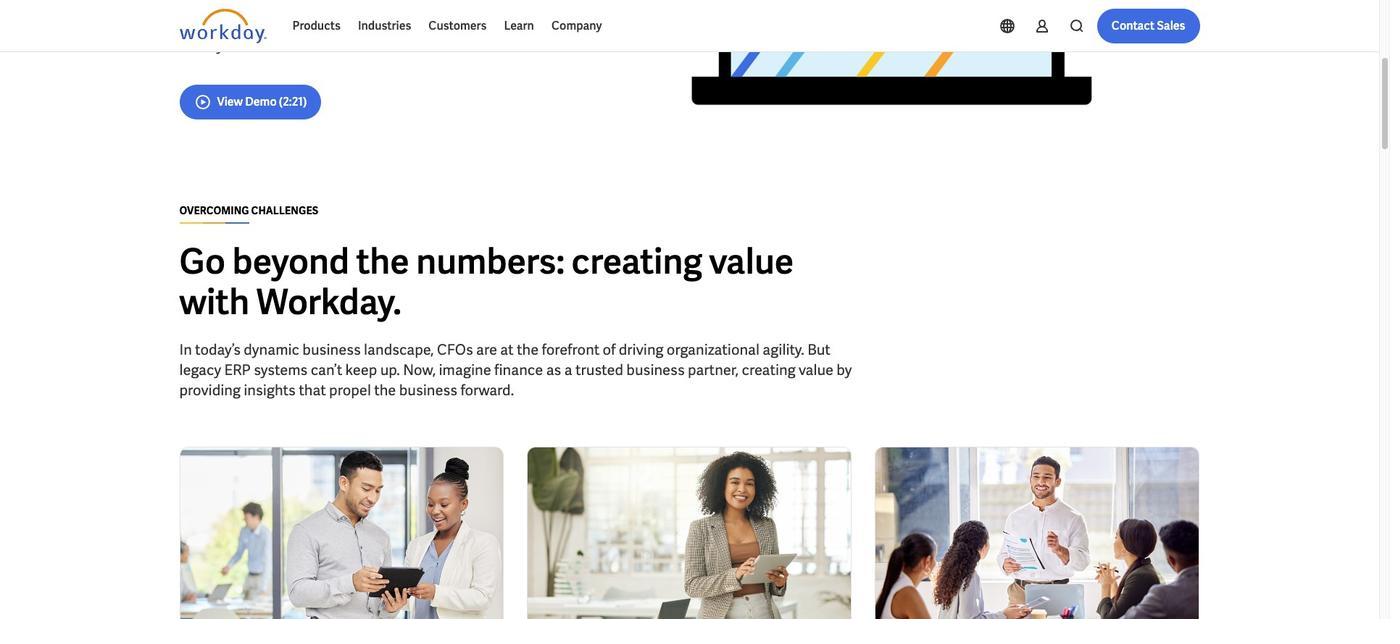 Task type: describe. For each thing, give the bounding box(es) containing it.
can't
[[311, 361, 343, 380]]

erp
[[224, 361, 251, 380]]

creating inside go beyond the numbers: creating value with workday.
[[572, 239, 703, 284]]

man speaking to team image
[[876, 448, 1200, 620]]

agility.
[[763, 341, 805, 360]]

of
[[603, 341, 616, 360]]

systems
[[254, 361, 308, 380]]

man and woman looking at data on device image
[[180, 448, 504, 620]]

learn
[[504, 18, 534, 33]]

demo
[[245, 95, 277, 110]]

finance
[[494, 361, 543, 380]]

2 vertical spatial the
[[374, 381, 396, 400]]

illustration of laptop with arrows pointing upwards image
[[615, 0, 1200, 134]]

customers
[[429, 18, 487, 33]]

contact
[[1112, 18, 1155, 33]]

up.
[[380, 361, 400, 380]]

sales
[[1157, 18, 1186, 33]]

driving
[[619, 341, 664, 360]]

at
[[501, 341, 514, 360]]

beyond
[[232, 239, 350, 284]]

forward.
[[461, 381, 514, 400]]

1 horizontal spatial business
[[399, 381, 458, 400]]

keep
[[346, 361, 377, 380]]

go beyond the numbers: creating value with workday.
[[179, 239, 794, 325]]

go to the homepage image
[[179, 9, 266, 44]]

1 vertical spatial the
[[517, 341, 539, 360]]

customers button
[[420, 9, 496, 44]]

legacy
[[179, 361, 221, 380]]

creating inside the in today's dynamic business landscape, cfos are at the forefront of driving organizational agility. but legacy erp systems can't keep up. now, imagine finance as a trusted business partner, creating value by providing insights that propel the business forward.
[[742, 361, 796, 380]]

with
[[179, 280, 250, 325]]

the inside go beyond the numbers: creating value with workday.
[[356, 239, 409, 284]]

in
[[179, 341, 192, 360]]

but
[[808, 341, 831, 360]]

0 horizontal spatial business
[[303, 341, 361, 360]]

contact sales link
[[1098, 9, 1200, 44]]

are
[[476, 341, 497, 360]]

view demo (2:21)
[[217, 95, 307, 110]]

dynamic
[[244, 341, 300, 360]]

1 vertical spatial business
[[627, 361, 685, 380]]



Task type: locate. For each thing, give the bounding box(es) containing it.
business up can't
[[303, 341, 361, 360]]

organizational
[[667, 341, 760, 360]]

business down driving
[[627, 361, 685, 380]]

partner,
[[688, 361, 739, 380]]

overcoming
[[179, 204, 249, 217]]

industries button
[[349, 9, 420, 44]]

now,
[[403, 361, 436, 380]]

value inside the in today's dynamic business landscape, cfos are at the forefront of driving organizational agility. but legacy erp systems can't keep up. now, imagine finance as a trusted business partner, creating value by providing insights that propel the business forward.
[[799, 361, 834, 380]]

products
[[293, 18, 341, 33]]

0 horizontal spatial creating
[[572, 239, 703, 284]]

the
[[356, 239, 409, 284], [517, 341, 539, 360], [374, 381, 396, 400]]

creating
[[572, 239, 703, 284], [742, 361, 796, 380]]

0 horizontal spatial value
[[710, 239, 794, 284]]

propel
[[329, 381, 371, 400]]

landscape,
[[364, 341, 434, 360]]

company
[[552, 18, 602, 33]]

(2:21)
[[279, 95, 307, 110]]

1 horizontal spatial value
[[799, 361, 834, 380]]

challenges
[[251, 204, 318, 217]]

today's
[[195, 341, 241, 360]]

1 vertical spatial value
[[799, 361, 834, 380]]

overcoming challenges
[[179, 204, 318, 217]]

in today's dynamic business landscape, cfos are at the forefront of driving organizational agility. but legacy erp systems can't keep up. now, imagine finance as a trusted business partner, creating value by providing insights that propel the business forward.
[[179, 341, 852, 400]]

0 vertical spatial creating
[[572, 239, 703, 284]]

0 vertical spatial value
[[710, 239, 794, 284]]

company button
[[543, 9, 611, 44]]

value inside go beyond the numbers: creating value with workday.
[[710, 239, 794, 284]]

view demo (2:21) link
[[179, 85, 321, 120]]

workday.
[[256, 280, 402, 325]]

imagine
[[439, 361, 491, 380]]

industries
[[358, 18, 411, 33]]

0 vertical spatial business
[[303, 341, 361, 360]]

forefront
[[542, 341, 600, 360]]

1 horizontal spatial creating
[[742, 361, 796, 380]]

that
[[299, 381, 326, 400]]

2 horizontal spatial business
[[627, 361, 685, 380]]

products button
[[284, 9, 349, 44]]

0 vertical spatial the
[[356, 239, 409, 284]]

woman smiling holding tablet image
[[528, 448, 852, 620]]

contact sales
[[1112, 18, 1186, 33]]

1 vertical spatial creating
[[742, 361, 796, 380]]

learn button
[[496, 9, 543, 44]]

numbers:
[[416, 239, 565, 284]]

value
[[710, 239, 794, 284], [799, 361, 834, 380]]

trusted
[[576, 361, 624, 380]]

a
[[565, 361, 573, 380]]

business down now,
[[399, 381, 458, 400]]

2 vertical spatial business
[[399, 381, 458, 400]]

cfos
[[437, 341, 473, 360]]

insights
[[244, 381, 296, 400]]

as
[[546, 361, 562, 380]]

business
[[303, 341, 361, 360], [627, 361, 685, 380], [399, 381, 458, 400]]

providing
[[179, 381, 241, 400]]

by
[[837, 361, 852, 380]]

go
[[179, 239, 226, 284]]

view
[[217, 95, 243, 110]]



Task type: vqa. For each thing, say whether or not it's contained in the screenshot.
Woman Smiling Holding Tablet image
yes



